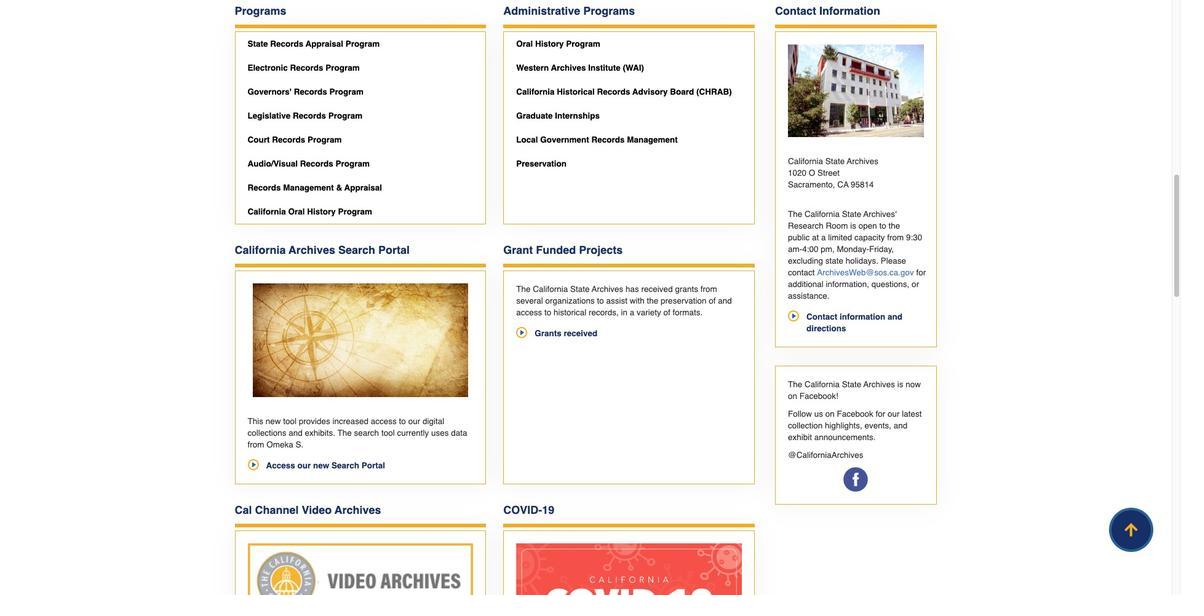 Task type: describe. For each thing, give the bounding box(es) containing it.
public
[[788, 233, 810, 242]]

the for the california state archives' research room is open to the public at a limited capacity from 9:30 am-4:00 pm, monday-friday, excluding state holidays. please contact
[[788, 210, 803, 219]]

@californiaarchives
[[788, 451, 864, 460]]

audio/visual records program link
[[235, 152, 486, 176]]

facebook logo image
[[844, 467, 869, 492]]

archives up historical
[[551, 63, 586, 73]]

and inside contact information and directions
[[888, 312, 903, 322]]

0 vertical spatial search
[[338, 244, 375, 257]]

records management & appraisal link
[[235, 176, 486, 200]]

the inside the california state archives' research room is open to the public at a limited capacity from 9:30 am-4:00 pm, monday-friday, excluding state holidays. please contact
[[889, 221, 901, 231]]

access inside the this new tool provides increased access to our digital collections and exhibits. the search tool currently uses data from omeka s.
[[371, 417, 397, 426]]

board
[[670, 87, 694, 97]]

(chrab)
[[697, 87, 732, 97]]

1 vertical spatial search
[[332, 462, 359, 471]]

0 horizontal spatial our
[[298, 462, 311, 471]]

records for audio/visual records program
[[300, 159, 333, 169]]

the california state archives has received grants from several organizations to assist with the preservation of and access to historical records, in a variety of formats.
[[517, 285, 732, 317]]

1 vertical spatial portal
[[362, 462, 385, 471]]

archives down california oral history program
[[289, 244, 335, 257]]

1020
[[788, 168, 807, 178]]

95814
[[851, 180, 874, 189]]

records for electronic records program
[[290, 63, 323, 73]]

excluding
[[788, 256, 824, 266]]

omeka
[[267, 441, 293, 450]]

capacity
[[855, 233, 885, 242]]

institute
[[589, 63, 621, 73]]

local government records management link
[[504, 128, 755, 152]]

for inside follow us on facebook for our latest collection highlights, events, and exhibit announcements.
[[876, 410, 886, 419]]

the inside the california state archives has received grants from several organizations to assist with the preservation of and access to historical records, in a variety of formats.
[[647, 297, 659, 306]]

for additional information, questions, or assistance.
[[788, 268, 927, 301]]

archivesweb@sos.ca.gov link
[[818, 268, 914, 277]]

several
[[517, 297, 543, 306]]

access inside the california state archives has received grants from several organizations to assist with the preservation of and access to historical records, in a variety of formats.
[[517, 308, 542, 317]]

0 horizontal spatial oral
[[288, 207, 305, 217]]

information
[[840, 312, 886, 322]]

oral history program
[[517, 39, 601, 49]]

grants
[[675, 285, 699, 294]]

records up preservation link
[[592, 135, 625, 145]]

the for the california state archives has received grants from several organizations to assist with the preservation of and access to historical records, in a variety of formats.
[[517, 285, 531, 294]]

program for court records program
[[308, 135, 342, 145]]

for inside for additional information, questions, or assistance.
[[917, 268, 927, 277]]

questions,
[[872, 280, 910, 289]]

to up records,
[[597, 297, 604, 306]]

internships
[[555, 111, 600, 121]]

records down institute
[[597, 87, 631, 97]]

audio/visual records program
[[248, 159, 370, 169]]

preservation
[[517, 159, 567, 169]]

historical
[[557, 87, 595, 97]]

&
[[336, 183, 342, 193]]

graduate internships link
[[504, 104, 755, 128]]

electronic
[[248, 63, 288, 73]]

archives inside the california state archives has received grants from several organizations to assist with the preservation of and access to historical records, in a variety of formats.
[[592, 285, 624, 294]]

program for legislative records program
[[329, 111, 363, 121]]

and inside follow us on facebook for our latest collection highlights, events, and exhibit announcements.
[[894, 421, 908, 431]]

projects
[[579, 244, 623, 257]]

has
[[626, 285, 639, 294]]

program for governors' records program
[[330, 87, 364, 97]]

this
[[248, 417, 263, 426]]

0 vertical spatial management
[[627, 135, 678, 145]]

state records appraisal program link
[[235, 32, 486, 56]]

local government records management
[[517, 135, 678, 145]]

2 programs from the left
[[584, 4, 635, 17]]

access
[[266, 462, 295, 471]]

street
[[818, 168, 840, 178]]

a inside the california state archives has received grants from several organizations to assist with the preservation of and access to historical records, in a variety of formats.
[[630, 308, 635, 317]]

received inside the california state archives has received grants from several organizations to assist with the preservation of and access to historical records, in a variety of formats.
[[642, 285, 673, 294]]

organizations
[[546, 297, 595, 306]]

monday-
[[837, 245, 870, 254]]

western archives institute (wai) link
[[504, 56, 755, 80]]

state for the california state archives has received grants from several organizations to assist with the preservation of and access to historical records, in a variety of formats.
[[571, 285, 590, 294]]

records down audio/visual
[[248, 183, 281, 193]]

and inside the california state archives has received grants from several organizations to assist with the preservation of and access to historical records, in a variety of formats.
[[718, 297, 732, 306]]

covid-
[[504, 504, 542, 517]]

grants received link
[[517, 328, 598, 340]]

state
[[826, 256, 844, 266]]

uses
[[431, 429, 449, 438]]

facebook!
[[800, 392, 839, 401]]

to up grants
[[545, 308, 552, 317]]

administrative programs
[[504, 4, 635, 17]]

access our new search portal link
[[248, 460, 385, 472]]

follow
[[788, 410, 812, 419]]

holidays.
[[846, 256, 879, 266]]

facebook
[[837, 410, 874, 419]]

our inside follow us on facebook for our latest collection highlights, events, and exhibit announcements.
[[888, 410, 900, 419]]

governors' records program
[[248, 87, 364, 97]]

please
[[881, 256, 907, 266]]

(wai)
[[623, 63, 644, 73]]

california inside the california state archives has received grants from several organizations to assist with the preservation of and access to historical records, in a variety of formats.
[[533, 285, 568, 294]]

archives right video
[[335, 504, 381, 517]]

western archives institute (wai)
[[517, 63, 644, 73]]

additional
[[788, 280, 824, 289]]

the inside the this new tool provides increased access to our digital collections and exhibits. the search tool currently uses data from omeka s.
[[338, 429, 352, 438]]

collections
[[248, 429, 287, 438]]

search
[[354, 429, 379, 438]]

formats.
[[673, 308, 703, 317]]

legislative
[[248, 111, 291, 121]]

records,
[[589, 308, 619, 317]]

open
[[859, 221, 878, 231]]

covid 19 image
[[517, 544, 742, 596]]

government
[[541, 135, 590, 145]]

1 programs from the left
[[235, 4, 287, 17]]

cal
[[235, 504, 252, 517]]

at
[[812, 233, 819, 242]]

records for court records program
[[272, 135, 305, 145]]

state inside california state archives 1020 o street sacramento, ca 95814
[[826, 157, 845, 166]]

exhibits.
[[305, 429, 335, 438]]

a inside the california state archives' research room is open to the public at a limited capacity from 9:30 am-4:00 pm, monday-friday, excluding state holidays. please contact
[[822, 233, 826, 242]]

california oral history program
[[248, 207, 372, 217]]

contact
[[788, 268, 815, 277]]

sacramento,
[[788, 180, 836, 189]]

on inside the california state archives is now on facebook!
[[788, 392, 798, 401]]

this new tool provides increased access to our digital collections and exhibits. the search tool currently uses data from omeka s.
[[248, 417, 467, 450]]

california inside the california state archives' research room is open to the public at a limited capacity from 9:30 am-4:00 pm, monday-friday, excluding state holidays. please contact
[[805, 210, 840, 219]]

contact information
[[776, 4, 881, 17]]

funded
[[536, 244, 576, 257]]

grants
[[535, 329, 562, 338]]

1 vertical spatial received
[[564, 329, 598, 338]]

am-
[[788, 245, 803, 254]]

records for legislative records program
[[293, 111, 326, 121]]



Task type: vqa. For each thing, say whether or not it's contained in the screenshot.
on within the The California State Archives is now on Facebook!
yes



Task type: locate. For each thing, give the bounding box(es) containing it.
1 vertical spatial contact
[[807, 312, 838, 322]]

search down the this new tool provides increased access to our digital collections and exhibits. the search tool currently uses data from omeka s.
[[332, 462, 359, 471]]

the up several
[[517, 285, 531, 294]]

0 vertical spatial new
[[266, 417, 281, 426]]

2 horizontal spatial from
[[888, 233, 904, 242]]

on right us
[[826, 410, 835, 419]]

history
[[535, 39, 564, 49], [307, 207, 336, 217]]

governors' records program link
[[235, 80, 486, 104]]

historical
[[554, 308, 587, 317]]

the down archives'
[[889, 221, 901, 231]]

state up electronic
[[248, 39, 268, 49]]

preservation
[[661, 297, 707, 306]]

0 vertical spatial from
[[888, 233, 904, 242]]

oral up "western"
[[517, 39, 533, 49]]

and up s.
[[289, 429, 303, 438]]

0 horizontal spatial a
[[630, 308, 635, 317]]

on up follow on the right bottom of page
[[788, 392, 798, 401]]

portal down search
[[362, 462, 385, 471]]

1 vertical spatial for
[[876, 410, 886, 419]]

grant funded projects
[[504, 244, 623, 257]]

program for oral history program
[[566, 39, 601, 49]]

0 vertical spatial of
[[709, 297, 716, 306]]

0 horizontal spatial is
[[851, 221, 857, 231]]

and
[[718, 297, 732, 306], [888, 312, 903, 322], [894, 421, 908, 431], [289, 429, 303, 438]]

1 horizontal spatial of
[[709, 297, 716, 306]]

data
[[451, 429, 467, 438]]

0 vertical spatial access
[[517, 308, 542, 317]]

0 vertical spatial is
[[851, 221, 857, 231]]

of right variety
[[664, 308, 671, 317]]

2 vertical spatial from
[[248, 441, 264, 450]]

program up 'audio/visual records program'
[[308, 135, 342, 145]]

0 vertical spatial history
[[535, 39, 564, 49]]

program for electronic records program
[[326, 63, 360, 73]]

the california state archives is now on facebook!
[[788, 380, 921, 401]]

contact for contact information
[[776, 4, 817, 17]]

contact left information at the right of the page
[[776, 4, 817, 17]]

program
[[346, 39, 380, 49], [566, 39, 601, 49], [326, 63, 360, 73], [330, 87, 364, 97], [329, 111, 363, 121], [308, 135, 342, 145], [336, 159, 370, 169], [338, 207, 372, 217]]

california state archives 1020 o street sacramento, ca 95814
[[788, 157, 879, 189]]

in
[[621, 308, 628, 317]]

from down 'collections' on the left bottom of page
[[248, 441, 264, 450]]

2 horizontal spatial our
[[888, 410, 900, 419]]

contact
[[776, 4, 817, 17], [807, 312, 838, 322]]

tool left "provides"
[[283, 417, 297, 426]]

portal
[[378, 244, 410, 257], [362, 462, 385, 471]]

1 horizontal spatial access
[[517, 308, 542, 317]]

our
[[888, 410, 900, 419], [408, 417, 420, 426], [298, 462, 311, 471]]

the inside the california state archives' research room is open to the public at a limited capacity from 9:30 am-4:00 pm, monday-friday, excluding state holidays. please contact
[[788, 210, 803, 219]]

local
[[517, 135, 538, 145]]

records for state records appraisal program
[[270, 39, 304, 49]]

s.
[[296, 441, 304, 450]]

of right preservation
[[709, 297, 716, 306]]

history down records management & appraisal
[[307, 207, 336, 217]]

received up the with
[[642, 285, 673, 294]]

1 horizontal spatial a
[[822, 233, 826, 242]]

1 vertical spatial of
[[664, 308, 671, 317]]

0 horizontal spatial of
[[664, 308, 671, 317]]

ca
[[838, 180, 849, 189]]

administrative
[[504, 4, 581, 17]]

california inside the california state archives is now on facebook!
[[805, 380, 840, 389]]

the inside the california state archives is now on facebook!
[[788, 380, 803, 389]]

contact inside contact information and directions
[[807, 312, 838, 322]]

1 horizontal spatial the
[[889, 221, 901, 231]]

oral down records management & appraisal
[[288, 207, 305, 217]]

archives inside the california state archives is now on facebook!
[[864, 380, 896, 389]]

1 vertical spatial history
[[307, 207, 336, 217]]

follow us on facebook for our latest collection highlights, events, and exhibit announcements.
[[788, 410, 922, 442]]

1 vertical spatial new
[[313, 462, 329, 471]]

1 horizontal spatial on
[[826, 410, 835, 419]]

1 vertical spatial management
[[283, 183, 334, 193]]

1 vertical spatial from
[[701, 285, 717, 294]]

the california channel video archives image
[[248, 544, 473, 596]]

program up the legislative records program link at the left top
[[330, 87, 364, 97]]

0 vertical spatial tool
[[283, 417, 297, 426]]

latest
[[903, 410, 922, 419]]

directions
[[807, 324, 847, 333]]

1 vertical spatial the
[[647, 297, 659, 306]]

and down latest
[[894, 421, 908, 431]]

new up 'collections' on the left bottom of page
[[266, 417, 281, 426]]

currently
[[397, 429, 429, 438]]

friday,
[[870, 245, 895, 254]]

new down the exhibits.
[[313, 462, 329, 471]]

tool
[[283, 417, 297, 426], [382, 429, 395, 438]]

management down 'audio/visual records program'
[[283, 183, 334, 193]]

history up "western"
[[535, 39, 564, 49]]

0 horizontal spatial management
[[283, 183, 334, 193]]

archives inside california state archives 1020 o street sacramento, ca 95814
[[847, 157, 879, 166]]

access our new search portal
[[266, 462, 385, 471]]

court
[[248, 135, 270, 145]]

0 vertical spatial contact
[[776, 4, 817, 17]]

0 vertical spatial on
[[788, 392, 798, 401]]

california historical records advisory board (chrab)
[[517, 87, 732, 97]]

a right in
[[630, 308, 635, 317]]

pm,
[[821, 245, 835, 254]]

western
[[517, 63, 549, 73]]

a right at
[[822, 233, 826, 242]]

appraisal up electronic records program
[[306, 39, 343, 49]]

records up audio/visual
[[272, 135, 305, 145]]

archives up 95814
[[847, 157, 879, 166]]

archives left now
[[864, 380, 896, 389]]

1 horizontal spatial history
[[535, 39, 564, 49]]

california archives search portal
[[235, 244, 410, 257]]

access down several
[[517, 308, 542, 317]]

advisory
[[633, 87, 668, 97]]

records for governors' records program
[[294, 87, 327, 97]]

0 horizontal spatial on
[[788, 392, 798, 401]]

1 horizontal spatial our
[[408, 417, 420, 426]]

records up the legislative records program
[[294, 87, 327, 97]]

the up research
[[788, 210, 803, 219]]

program up "western archives institute (wai)"
[[566, 39, 601, 49]]

governors'
[[248, 87, 292, 97]]

is
[[851, 221, 857, 231], [898, 380, 904, 389]]

state inside the california state archives' research room is open to the public at a limited capacity from 9:30 am-4:00 pm, monday-friday, excluding state holidays. please contact
[[842, 210, 862, 219]]

state for the california state archives' research room is open to the public at a limited capacity from 9:30 am-4:00 pm, monday-friday, excluding state holidays. please contact
[[842, 210, 862, 219]]

0 vertical spatial a
[[822, 233, 826, 242]]

access up search
[[371, 417, 397, 426]]

is left 'open'
[[851, 221, 857, 231]]

0 vertical spatial appraisal
[[306, 39, 343, 49]]

the california state archives' research room is open to the public at a limited capacity from 9:30 am-4:00 pm, monday-friday, excluding state holidays. please contact
[[788, 210, 923, 277]]

records down the governors' records program
[[293, 111, 326, 121]]

0 horizontal spatial received
[[564, 329, 598, 338]]

grants received
[[535, 329, 598, 338]]

is left now
[[898, 380, 904, 389]]

1 vertical spatial is
[[898, 380, 904, 389]]

electronic records program
[[248, 63, 360, 73]]

1 horizontal spatial oral
[[517, 39, 533, 49]]

on inside follow us on facebook for our latest collection highlights, events, and exhibit announcements.
[[826, 410, 835, 419]]

state up room
[[842, 210, 862, 219]]

1 horizontal spatial new
[[313, 462, 329, 471]]

california historical records advisory board (chrab) link
[[504, 80, 755, 104]]

information
[[820, 4, 881, 17]]

programs
[[235, 4, 287, 17], [584, 4, 635, 17]]

9:30
[[907, 233, 923, 242]]

management down graduate internships link
[[627, 135, 678, 145]]

from right grants
[[701, 285, 717, 294]]

programs up oral history program link
[[584, 4, 635, 17]]

assist
[[607, 297, 628, 306]]

our up 'currently'
[[408, 417, 420, 426]]

audio/visual
[[248, 159, 298, 169]]

0 horizontal spatial tool
[[283, 417, 297, 426]]

is inside the california state archives is now on facebook!
[[898, 380, 904, 389]]

1 vertical spatial oral
[[288, 207, 305, 217]]

highlights,
[[825, 421, 863, 431]]

0 horizontal spatial from
[[248, 441, 264, 450]]

state for the california state archives is now on facebook!
[[842, 380, 862, 389]]

the for the california state archives is now on facebook!
[[788, 380, 803, 389]]

0 horizontal spatial for
[[876, 410, 886, 419]]

0 vertical spatial for
[[917, 268, 927, 277]]

state inside the california state archives has received grants from several organizations to assist with the preservation of and access to historical records, in a variety of formats.
[[571, 285, 590, 294]]

to up 'currently'
[[399, 417, 406, 426]]

0 vertical spatial received
[[642, 285, 673, 294]]

search down california oral history program link
[[338, 244, 375, 257]]

video
[[302, 504, 332, 517]]

for
[[917, 268, 927, 277], [876, 410, 886, 419]]

from inside the california state archives has received grants from several organizations to assist with the preservation of and access to historical records, in a variety of formats.
[[701, 285, 717, 294]]

variety
[[637, 308, 662, 317]]

room
[[826, 221, 848, 231]]

0 horizontal spatial programs
[[235, 4, 287, 17]]

to down archives'
[[880, 221, 887, 231]]

legislative records program
[[248, 111, 363, 121]]

programs up electronic
[[235, 4, 287, 17]]

0 vertical spatial the
[[889, 221, 901, 231]]

the down increased
[[338, 429, 352, 438]]

digital
[[423, 417, 444, 426]]

contact information and directions
[[807, 312, 903, 333]]

1 vertical spatial access
[[371, 417, 397, 426]]

a
[[822, 233, 826, 242], [630, 308, 635, 317]]

search
[[338, 244, 375, 257], [332, 462, 359, 471]]

our left latest
[[888, 410, 900, 419]]

to inside the this new tool provides increased access to our digital collections and exhibits. the search tool currently uses data from omeka s.
[[399, 417, 406, 426]]

new inside the this new tool provides increased access to our digital collections and exhibits. the search tool currently uses data from omeka s.
[[266, 417, 281, 426]]

for up events,
[[876, 410, 886, 419]]

1 horizontal spatial received
[[642, 285, 673, 294]]

california state archives building image
[[788, 44, 924, 137]]

0 vertical spatial oral
[[517, 39, 533, 49]]

contact for contact information and directions
[[807, 312, 838, 322]]

the up variety
[[647, 297, 659, 306]]

california inside california state archives 1020 o street sacramento, ca 95814
[[788, 157, 824, 166]]

access
[[517, 308, 542, 317], [371, 417, 397, 426]]

graduate
[[517, 111, 553, 121]]

contact up directions
[[807, 312, 838, 322]]

records up records management & appraisal
[[300, 159, 333, 169]]

is inside the california state archives' research room is open to the public at a limited capacity from 9:30 am-4:00 pm, monday-friday, excluding state holidays. please contact
[[851, 221, 857, 231]]

received down historical
[[564, 329, 598, 338]]

cal channel video archives
[[235, 504, 381, 517]]

electronic records program link
[[235, 56, 486, 80]]

state
[[248, 39, 268, 49], [826, 157, 845, 166], [842, 210, 862, 219], [571, 285, 590, 294], [842, 380, 862, 389]]

1 horizontal spatial from
[[701, 285, 717, 294]]

from inside the this new tool provides increased access to our digital collections and exhibits. the search tool currently uses data from omeka s.
[[248, 441, 264, 450]]

0 horizontal spatial access
[[371, 417, 397, 426]]

the
[[788, 210, 803, 219], [517, 285, 531, 294], [788, 380, 803, 389], [338, 429, 352, 438]]

and inside the this new tool provides increased access to our digital collections and exhibits. the search tool currently uses data from omeka s.
[[289, 429, 303, 438]]

state up organizations
[[571, 285, 590, 294]]

program up governors' records program link
[[326, 63, 360, 73]]

the inside the california state archives has received grants from several organizations to assist with the preservation of and access to historical records, in a variety of formats.
[[517, 285, 531, 294]]

0 vertical spatial portal
[[378, 244, 410, 257]]

0 horizontal spatial new
[[266, 417, 281, 426]]

program down governors' records program link
[[329, 111, 363, 121]]

tool right search
[[382, 429, 395, 438]]

state up street
[[826, 157, 845, 166]]

court records program
[[248, 135, 342, 145]]

received
[[642, 285, 673, 294], [564, 329, 598, 338]]

1 horizontal spatial for
[[917, 268, 927, 277]]

for up or
[[917, 268, 927, 277]]

program down the court records program link
[[336, 159, 370, 169]]

records
[[270, 39, 304, 49], [290, 63, 323, 73], [294, 87, 327, 97], [597, 87, 631, 97], [293, 111, 326, 121], [272, 135, 305, 145], [592, 135, 625, 145], [300, 159, 333, 169], [248, 183, 281, 193]]

our down s.
[[298, 462, 311, 471]]

1 vertical spatial appraisal
[[345, 183, 382, 193]]

0 horizontal spatial the
[[647, 297, 659, 306]]

and right preservation
[[718, 297, 732, 306]]

and right information
[[888, 312, 903, 322]]

state inside the california state archives is now on facebook!
[[842, 380, 862, 389]]

program up the electronic records program link
[[346, 39, 380, 49]]

1 vertical spatial on
[[826, 410, 835, 419]]

records up the governors' records program
[[290, 63, 323, 73]]

now
[[906, 380, 921, 389]]

from inside the california state archives' research room is open to the public at a limited capacity from 9:30 am-4:00 pm, monday-friday, excluding state holidays. please contact
[[888, 233, 904, 242]]

california
[[517, 87, 555, 97], [788, 157, 824, 166], [248, 207, 286, 217], [805, 210, 840, 219], [235, 244, 286, 257], [533, 285, 568, 294], [805, 380, 840, 389]]

to inside the california state archives' research room is open to the public at a limited capacity from 9:30 am-4:00 pm, monday-friday, excluding state holidays. please contact
[[880, 221, 887, 231]]

from up friday,
[[888, 233, 904, 242]]

1 horizontal spatial is
[[898, 380, 904, 389]]

archives'
[[864, 210, 897, 219]]

limited
[[829, 233, 853, 242]]

preservation link
[[504, 152, 755, 176]]

program down records management & appraisal link
[[338, 207, 372, 217]]

0 horizontal spatial appraisal
[[306, 39, 343, 49]]

appraisal right "&"
[[345, 183, 382, 193]]

1 horizontal spatial appraisal
[[345, 183, 382, 193]]

oral
[[517, 39, 533, 49], [288, 207, 305, 217]]

collection
[[788, 421, 823, 431]]

state up facebook
[[842, 380, 862, 389]]

of
[[709, 297, 716, 306], [664, 308, 671, 317]]

1 horizontal spatial management
[[627, 135, 678, 145]]

provides
[[299, 417, 330, 426]]

1 horizontal spatial tool
[[382, 429, 395, 438]]

contact information and directions link
[[788, 311, 924, 335]]

records up electronic records program
[[270, 39, 304, 49]]

with
[[630, 297, 645, 306]]

0 horizontal spatial history
[[307, 207, 336, 217]]

management
[[627, 135, 678, 145], [283, 183, 334, 193]]

1 vertical spatial a
[[630, 308, 635, 317]]

1 horizontal spatial programs
[[584, 4, 635, 17]]

channel
[[255, 504, 299, 517]]

4:00
[[803, 245, 819, 254]]

1 vertical spatial tool
[[382, 429, 395, 438]]

program for audio/visual records program
[[336, 159, 370, 169]]

portal down california oral history program link
[[378, 244, 410, 257]]

exhibit
[[788, 433, 812, 442]]

archives up assist
[[592, 285, 624, 294]]

the up "facebook!"
[[788, 380, 803, 389]]

our inside the this new tool provides increased access to our digital collections and exhibits. the search tool currently uses data from omeka s.
[[408, 417, 420, 426]]



